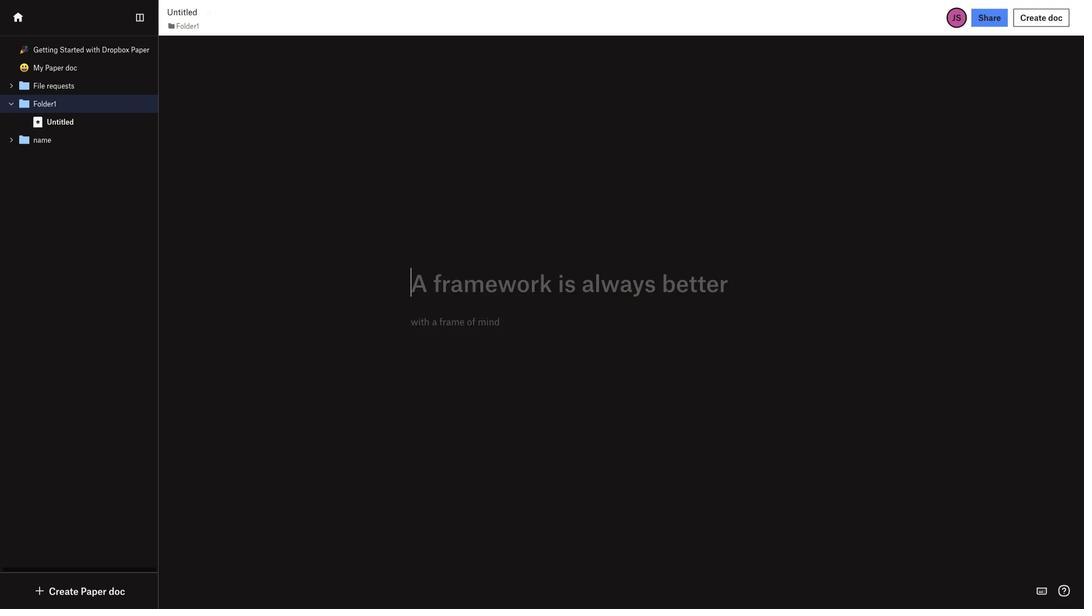 Task type: describe. For each thing, give the bounding box(es) containing it.
file requests link
[[0, 77, 158, 95]]

0 vertical spatial folder1 link
[[167, 20, 199, 31]]

started
[[60, 45, 84, 54]]

my paper doc
[[33, 64, 77, 72]]

my
[[33, 64, 43, 72]]

create paper doc button
[[33, 585, 125, 599]]

1 vertical spatial template content image
[[31, 115, 45, 129]]

0 horizontal spatial folder1 link
[[0, 95, 158, 113]]

doc for create paper doc
[[109, 586, 125, 597]]

folder1 inside / contents list
[[33, 100, 56, 108]]

1 horizontal spatial folder1
[[176, 22, 199, 30]]

expand folder image for name
[[7, 136, 15, 144]]

getting started with dropbox paper link
[[0, 41, 158, 59]]

party popper image
[[20, 45, 29, 54]]

file
[[33, 82, 45, 90]]

template content image for folder1
[[18, 97, 31, 111]]

getting
[[33, 45, 58, 54]]

name link
[[0, 131, 158, 149]]

template content image for name
[[18, 133, 31, 147]]

paper for create paper doc
[[81, 586, 107, 597]]

0 vertical spatial untitled
[[167, 7, 197, 17]]

share
[[978, 13, 1001, 23]]

share button
[[971, 9, 1008, 27]]

with
[[86, 45, 100, 54]]



Task type: vqa. For each thing, say whether or not it's contained in the screenshot.
the leftmost Untitled
yes



Task type: locate. For each thing, give the bounding box(es) containing it.
1 vertical spatial folder1 link
[[0, 95, 158, 113]]

0 horizontal spatial doc
[[65, 64, 77, 72]]

untitled
[[167, 7, 197, 17], [47, 118, 74, 126]]

expand folder image
[[7, 82, 15, 90], [7, 136, 15, 144]]

0 horizontal spatial paper
[[45, 64, 64, 72]]

js
[[952, 13, 961, 23]]

template content image up name
[[31, 115, 45, 129]]

1 vertical spatial create
[[49, 586, 79, 597]]

doc inside popup button
[[109, 586, 125, 597]]

create
[[1020, 13, 1046, 23], [49, 586, 79, 597]]

0 vertical spatial untitled link
[[167, 6, 197, 18]]

1 vertical spatial doc
[[65, 64, 77, 72]]

1 expand folder image from the top
[[7, 82, 15, 90]]

0 vertical spatial expand folder image
[[7, 82, 15, 90]]

0 vertical spatial template content image
[[18, 97, 31, 111]]

doc
[[1048, 13, 1063, 23], [65, 64, 77, 72], [109, 586, 125, 597]]

folder1
[[176, 22, 199, 30], [33, 100, 56, 108]]

1 horizontal spatial doc
[[109, 586, 125, 597]]

template content image
[[18, 97, 31, 111], [31, 115, 45, 129], [18, 133, 31, 147]]

1 vertical spatial untitled
[[47, 118, 74, 126]]

paper
[[131, 45, 150, 54], [45, 64, 64, 72], [81, 586, 107, 597]]

0 horizontal spatial untitled
[[47, 118, 74, 126]]

requests
[[47, 82, 74, 90]]

doc inside popup button
[[1048, 13, 1063, 23]]

create for create paper doc
[[49, 586, 79, 597]]

create paper doc
[[49, 586, 125, 597]]

0 vertical spatial doc
[[1048, 13, 1063, 23]]

untitled inside / contents list
[[47, 118, 74, 126]]

2 horizontal spatial doc
[[1048, 13, 1063, 23]]

list item containing folder1
[[0, 95, 158, 131]]

create for create doc
[[1020, 13, 1046, 23]]

grinning face with big eyes image
[[20, 63, 29, 72]]

0 vertical spatial folder1
[[176, 22, 199, 30]]

1 horizontal spatial folder1 link
[[167, 20, 199, 31]]

0 vertical spatial create
[[1020, 13, 1046, 23]]

0 vertical spatial paper
[[131, 45, 150, 54]]

template content image inside name link
[[18, 133, 31, 147]]

expand folder image for file requests
[[7, 82, 15, 90]]

1 horizontal spatial create
[[1020, 13, 1046, 23]]

template content image right close folder icon
[[18, 97, 31, 111]]

1 vertical spatial folder1
[[33, 100, 56, 108]]

doc inside / contents list
[[65, 64, 77, 72]]

paper right my at the top
[[45, 64, 64, 72]]

create inside popup button
[[1020, 13, 1046, 23]]

paper for my paper doc
[[45, 64, 64, 72]]

expand folder image left template content image
[[7, 82, 15, 90]]

paper right dropbox
[[131, 45, 150, 54]]

create doc
[[1020, 13, 1063, 23]]

create right share
[[1020, 13, 1046, 23]]

2 horizontal spatial paper
[[131, 45, 150, 54]]

0 horizontal spatial create
[[49, 586, 79, 597]]

0 horizontal spatial folder1
[[33, 100, 56, 108]]

paper right dig image
[[81, 586, 107, 597]]

1 vertical spatial untitled link
[[0, 113, 158, 131]]

1 vertical spatial expand folder image
[[7, 136, 15, 144]]

template content image
[[18, 79, 31, 93]]

heading
[[411, 269, 831, 296]]

0 horizontal spatial untitled link
[[0, 113, 158, 131]]

file requests
[[33, 82, 74, 90]]

doc for my paper doc
[[65, 64, 77, 72]]

create inside popup button
[[49, 586, 79, 597]]

create right dig image
[[49, 586, 79, 597]]

template content image left name
[[18, 133, 31, 147]]

1 horizontal spatial untitled link
[[167, 6, 197, 18]]

list item
[[0, 95, 158, 131]]

untitled link
[[167, 6, 197, 18], [0, 113, 158, 131]]

close folder image
[[7, 100, 15, 108]]

name
[[33, 136, 51, 144]]

2 vertical spatial paper
[[81, 586, 107, 597]]

folder1 link
[[167, 20, 199, 31], [0, 95, 158, 113]]

1 horizontal spatial paper
[[81, 586, 107, 597]]

/ contents list
[[0, 41, 158, 149]]

2 vertical spatial doc
[[109, 586, 125, 597]]

my paper doc link
[[0, 59, 158, 77]]

expand folder image left name
[[7, 136, 15, 144]]

dropbox
[[102, 45, 129, 54]]

js button
[[947, 8, 967, 28]]

1 vertical spatial paper
[[45, 64, 64, 72]]

2 expand folder image from the top
[[7, 136, 15, 144]]

getting started with dropbox paper
[[33, 45, 150, 54]]

expand folder image inside name link
[[7, 136, 15, 144]]

dig image
[[33, 585, 47, 599]]

create doc button
[[1014, 9, 1069, 27]]

2 vertical spatial template content image
[[18, 133, 31, 147]]

paper inside popup button
[[81, 586, 107, 597]]

1 horizontal spatial untitled
[[167, 7, 197, 17]]



